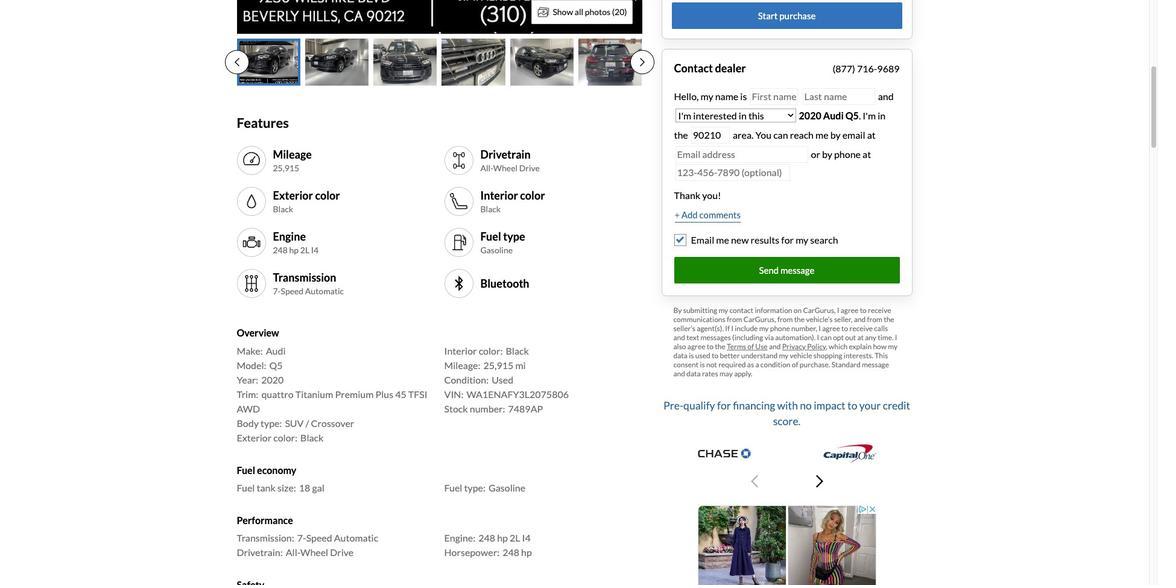 Task type: vqa. For each thing, say whether or not it's contained in the screenshot.


Task type: locate. For each thing, give the bounding box(es) containing it.
0 vertical spatial gasoline
[[481, 245, 513, 255]]

all- down transmission:
[[286, 547, 301, 558]]

1 vertical spatial 25,915
[[484, 360, 514, 371]]

fuel up engine:
[[444, 482, 463, 494]]

1 horizontal spatial can
[[821, 333, 832, 342]]

color for exterior color
[[315, 189, 340, 202]]

25,915 up used
[[484, 360, 514, 371]]

speed down gal
[[306, 532, 332, 544]]

0 vertical spatial automatic
[[305, 286, 344, 296]]

1 horizontal spatial interior
[[481, 189, 518, 202]]

0 horizontal spatial of
[[748, 342, 754, 351]]

black inside interior color: black mileage: 25,915 mi condition: used vin: wa1enafy3l2075806 stock number: 7489ap
[[506, 345, 529, 356]]

1 horizontal spatial audi
[[824, 110, 844, 121]]

gasoline for type:
[[489, 482, 526, 494]]

i right 'vehicle's'
[[838, 306, 840, 315]]

phone
[[835, 148, 861, 160], [771, 324, 790, 333]]

me right reach
[[816, 129, 829, 141]]

my left search
[[796, 234, 809, 246]]

2 vertical spatial agree
[[688, 342, 706, 351]]

i4 for engine
[[311, 245, 319, 255]]

1 vertical spatial 2020
[[261, 374, 284, 385]]

qualify
[[684, 399, 716, 412]]

fuel type: gasoline
[[444, 482, 526, 494]]

0 horizontal spatial me
[[717, 234, 730, 246]]

and right seller,
[[854, 315, 866, 324]]

phone down email
[[835, 148, 861, 160]]

wheel right drivetrain: on the left bottom of the page
[[301, 547, 328, 558]]

and up in
[[877, 90, 894, 102]]

email
[[843, 129, 866, 141]]

agree up out
[[841, 306, 859, 315]]

0 vertical spatial 25,915
[[273, 163, 299, 173]]

type: left suv
[[261, 417, 282, 429]]

drivetrain all-wheel drive
[[481, 148, 540, 173]]

1 vertical spatial of
[[792, 360, 799, 369]]

credit
[[883, 399, 911, 412]]

engine 248 hp 2l i4
[[273, 230, 319, 255]]

1 vertical spatial wheel
[[301, 547, 328, 558]]

drive
[[520, 163, 540, 173], [330, 547, 354, 558]]

all-
[[481, 163, 494, 173], [286, 547, 301, 558]]

1 vertical spatial exterior
[[237, 432, 272, 443]]

speed inside transmission: 7-speed automatic drivetrain: all-wheel drive
[[306, 532, 332, 544]]

0 horizontal spatial wheel
[[301, 547, 328, 558]]

0 vertical spatial 7-
[[273, 286, 281, 296]]

a
[[756, 360, 760, 369]]

2l inside engine 248 hp 2l i4
[[300, 245, 310, 255]]

0 vertical spatial color:
[[479, 345, 503, 356]]

to right 'used'
[[712, 351, 719, 360]]

mileage 25,915
[[273, 148, 312, 173]]

2l for engine:
[[510, 532, 521, 544]]

fuel type image
[[449, 233, 469, 253]]

at down email
[[863, 148, 872, 160]]

q5 left i'm
[[846, 110, 859, 121]]

by right or
[[823, 148, 833, 160]]

at right out
[[858, 333, 864, 342]]

0 vertical spatial interior
[[481, 189, 518, 202]]

fuel for type:
[[444, 482, 463, 494]]

cargurus,
[[804, 306, 836, 315], [744, 315, 777, 324]]

shopping
[[814, 351, 843, 360]]

3 from from the left
[[868, 315, 883, 324]]

the up time.
[[884, 315, 895, 324]]

0 vertical spatial drive
[[520, 163, 540, 173]]

black down /
[[301, 432, 324, 443]]

data down text
[[674, 351, 688, 360]]

i4 inside engine 248 hp 2l i4
[[311, 245, 319, 255]]

1 horizontal spatial of
[[792, 360, 799, 369]]

drive inside transmission: 7-speed automatic drivetrain: all-wheel drive
[[330, 547, 354, 558]]

1 vertical spatial interior
[[444, 345, 477, 356]]

for right results
[[782, 234, 794, 246]]

1 vertical spatial phone
[[771, 324, 790, 333]]

7- inside transmission 7-speed automatic
[[273, 286, 281, 296]]

exterior down the body
[[237, 432, 272, 443]]

248 down engine
[[273, 245, 288, 255]]

color up engine 248 hp 2l i4
[[315, 189, 340, 202]]

used
[[696, 351, 711, 360]]

vehicle full photo image
[[237, 0, 642, 33]]

black inside the exterior color black
[[273, 204, 293, 214]]

you
[[756, 129, 772, 141]]

agent(s).
[[697, 324, 724, 333]]

exterior down mileage 25,915
[[273, 189, 313, 202]]

0 horizontal spatial from
[[727, 315, 743, 324]]

1 vertical spatial 7-
[[297, 532, 306, 544]]

color: inside interior color: black mileage: 25,915 mi condition: used vin: wa1enafy3l2075806 stock number: 7489ap
[[479, 345, 503, 356]]

1 horizontal spatial 2l
[[510, 532, 521, 544]]

audi down last name field
[[824, 110, 844, 121]]

my left contact
[[719, 306, 729, 315]]

.
[[859, 110, 861, 121]]

suv
[[285, 417, 304, 429]]

. i'm in the
[[674, 110, 886, 141]]

0 vertical spatial agree
[[841, 306, 859, 315]]

interior inside interior color: black mileage: 25,915 mi condition: used vin: wa1enafy3l2075806 stock number: 7489ap
[[444, 345, 477, 356]]

1 color from the left
[[315, 189, 340, 202]]

1 vertical spatial me
[[717, 234, 730, 246]]

color inside the exterior color black
[[315, 189, 340, 202]]

titanium
[[296, 388, 333, 400]]

engine
[[273, 230, 306, 243]]

1 vertical spatial message
[[862, 360, 890, 369]]

1 horizontal spatial message
[[862, 360, 890, 369]]

7- for transmission
[[273, 286, 281, 296]]

engine: 248 hp 2l i4 horsepower: 248 hp
[[444, 532, 532, 558]]

hp right 'horsepower:'
[[521, 547, 532, 558]]

2l inside 'engine: 248 hp 2l i4 horsepower: 248 hp'
[[510, 532, 521, 544]]

0 horizontal spatial 248
[[273, 245, 288, 255]]

248 inside engine 248 hp 2l i4
[[273, 245, 288, 255]]

q5 inside make: audi model: q5 year: 2020
[[270, 360, 283, 371]]

view vehicle photo 1 image
[[237, 38, 300, 86]]

2l
[[300, 245, 310, 255], [510, 532, 521, 544]]

7- right transmission image
[[273, 286, 281, 296]]

premium
[[335, 388, 374, 400]]

interior color: black mileage: 25,915 mi condition: used vin: wa1enafy3l2075806 stock number: 7489ap
[[444, 345, 569, 414]]

black for exterior color black
[[273, 204, 293, 214]]

the left the "zip code" "field"
[[674, 129, 688, 141]]

25,915
[[273, 163, 299, 173], [484, 360, 514, 371]]

1 horizontal spatial i4
[[522, 532, 531, 544]]

248 for engine:
[[479, 532, 496, 544]]

0 vertical spatial type:
[[261, 417, 282, 429]]

audi inside make: audi model: q5 year: 2020
[[266, 345, 286, 356]]

0 horizontal spatial 2020
[[261, 374, 284, 385]]

0 horizontal spatial color:
[[274, 432, 298, 443]]

2 from from the left
[[778, 315, 793, 324]]

receive up explain
[[850, 324, 873, 333]]

0 horizontal spatial q5
[[270, 360, 283, 371]]

of left "use"
[[748, 342, 754, 351]]

0 vertical spatial audi
[[824, 110, 844, 121]]

at right email
[[868, 129, 876, 141]]

exterior color image
[[242, 192, 261, 212]]

1 horizontal spatial 248
[[479, 532, 496, 544]]

1 vertical spatial type:
[[464, 482, 486, 494]]

0 vertical spatial for
[[782, 234, 794, 246]]

engine:
[[444, 532, 476, 544]]

Last name field
[[803, 88, 875, 105]]

all
[[575, 7, 584, 17]]

can
[[774, 129, 789, 141], [821, 333, 832, 342]]

0 vertical spatial 2l
[[300, 245, 310, 255]]

view vehicle photo 6 image
[[579, 38, 642, 86]]

1 vertical spatial 2l
[[510, 532, 521, 544]]

1 horizontal spatial type:
[[464, 482, 486, 494]]

from up (including in the bottom of the page
[[727, 315, 743, 324]]

search
[[811, 234, 839, 246]]

automatic for transmission:
[[334, 532, 379, 544]]

tfsi
[[408, 388, 428, 400]]

2020 up area. you can reach me by email at
[[799, 110, 822, 121]]

Email address email field
[[676, 146, 808, 163]]

0 horizontal spatial interior
[[444, 345, 477, 356]]

comments
[[700, 210, 741, 220]]

fuel tank size: 18 gal
[[237, 482, 325, 494]]

248 right 'horsepower:'
[[503, 547, 520, 558]]

speed inside transmission 7-speed automatic
[[281, 286, 304, 296]]

2020 inside make: audi model: q5 year: 2020
[[261, 374, 284, 385]]

and down 'also'
[[674, 369, 686, 378]]

add
[[682, 210, 698, 220]]

to right seller,
[[860, 306, 867, 315]]

exterior color black
[[273, 189, 340, 214]]

name
[[716, 90, 739, 102]]

start purchase button
[[672, 2, 903, 29]]

me
[[816, 129, 829, 141], [717, 234, 730, 246]]

view vehicle photo 2 image
[[305, 38, 369, 86]]

also
[[674, 342, 687, 351]]

me left new
[[717, 234, 730, 246]]

in
[[878, 110, 886, 121]]

Phone (optional) telephone field
[[676, 164, 790, 181]]

to inside pre-qualify for financing with no impact to your credit score.
[[848, 399, 858, 412]]

hp inside engine 248 hp 2l i4
[[289, 245, 299, 255]]

data left rates at the bottom right of the page
[[687, 369, 701, 378]]

color down drivetrain all-wheel drive
[[520, 189, 545, 202]]

wheel inside transmission: 7-speed automatic drivetrain: all-wheel drive
[[301, 547, 328, 558]]

fuel left economy
[[237, 465, 255, 476]]

required
[[719, 360, 746, 369]]

type: up engine:
[[464, 482, 486, 494]]

1 horizontal spatial for
[[782, 234, 794, 246]]

2020 up quattro
[[261, 374, 284, 385]]

1 horizontal spatial wheel
[[494, 163, 518, 173]]

First name field
[[750, 88, 799, 105]]

7- right transmission:
[[297, 532, 306, 544]]

wheel
[[494, 163, 518, 173], [301, 547, 328, 558]]

and
[[877, 90, 894, 102], [854, 315, 866, 324], [674, 333, 686, 342], [769, 342, 781, 351], [674, 369, 686, 378]]

wheel down drivetrain
[[494, 163, 518, 173]]

gasoline for type
[[481, 245, 513, 255]]

interior up mileage:
[[444, 345, 477, 356]]

0 horizontal spatial 2l
[[300, 245, 310, 255]]

0 vertical spatial wheel
[[494, 163, 518, 173]]

prev page image
[[234, 57, 239, 67]]

0 vertical spatial me
[[816, 129, 829, 141]]

i4 for engine:
[[522, 532, 531, 544]]

type: inside body type: suv / crossover exterior color: black
[[261, 417, 282, 429]]

automatic for transmission
[[305, 286, 344, 296]]

automatic inside transmission 7-speed automatic
[[305, 286, 344, 296]]

2l for engine
[[300, 245, 310, 255]]

by left email
[[831, 129, 841, 141]]

1 vertical spatial can
[[821, 333, 832, 342]]

black inside interior color black
[[481, 204, 501, 214]]

7- inside transmission: 7-speed automatic drivetrain: all-wheel drive
[[297, 532, 306, 544]]

2l down engine
[[300, 245, 310, 255]]

cargurus, right on on the bottom of the page
[[804, 306, 836, 315]]

,
[[826, 342, 828, 351]]

0 horizontal spatial type:
[[261, 417, 282, 429]]

0 vertical spatial i4
[[311, 245, 319, 255]]

you!
[[703, 190, 722, 201]]

1 horizontal spatial 25,915
[[484, 360, 514, 371]]

0 horizontal spatial exterior
[[237, 432, 272, 443]]

0 horizontal spatial 25,915
[[273, 163, 299, 173]]

25,915 down mileage
[[273, 163, 299, 173]]

i left ,
[[817, 333, 820, 342]]

interior for color:
[[444, 345, 477, 356]]

gasoline
[[481, 245, 513, 255], [489, 482, 526, 494]]

from up the any
[[868, 315, 883, 324]]

2 horizontal spatial from
[[868, 315, 883, 324]]

0 vertical spatial phone
[[835, 148, 861, 160]]

(877)
[[833, 63, 856, 74]]

speed down transmission
[[281, 286, 304, 296]]

drivetrain:
[[237, 547, 283, 558]]

0 horizontal spatial can
[[774, 129, 789, 141]]

via
[[765, 333, 774, 342]]

show all photos (20)
[[553, 7, 627, 17]]

color
[[315, 189, 340, 202], [520, 189, 545, 202]]

0 horizontal spatial audi
[[266, 345, 286, 356]]

0 vertical spatial 248
[[273, 245, 288, 255]]

is left not
[[700, 360, 705, 369]]

color for interior color
[[520, 189, 545, 202]]

248 up 'horsepower:'
[[479, 532, 496, 544]]

performance
[[237, 515, 293, 526]]

audi
[[824, 110, 844, 121], [266, 345, 286, 356]]

for right qualify
[[718, 399, 731, 412]]

and inside , which explain how my data is used to better understand my vehicle shopping interests. this consent is not required as a condition of purchase. standard message and data rates may apply.
[[674, 369, 686, 378]]

interior for color
[[481, 189, 518, 202]]

1 horizontal spatial agree
[[823, 324, 841, 333]]

the inside . i'm in the
[[674, 129, 688, 141]]

1 horizontal spatial drive
[[520, 163, 540, 173]]

(20)
[[612, 7, 627, 17]]

1 vertical spatial for
[[718, 399, 731, 412]]

to left your
[[848, 399, 858, 412]]

transmission image
[[242, 274, 261, 294]]

0 horizontal spatial speed
[[281, 286, 304, 296]]

drive inside drivetrain all-wheel drive
[[520, 163, 540, 173]]

0 vertical spatial exterior
[[273, 189, 313, 202]]

understand
[[742, 351, 778, 360]]

is right name
[[741, 90, 747, 102]]

0 vertical spatial message
[[781, 265, 815, 276]]

25,915 inside interior color: black mileage: 25,915 mi condition: used vin: wa1enafy3l2075806 stock number: 7489ap
[[484, 360, 514, 371]]

quattro
[[262, 388, 294, 400]]

black up mi
[[506, 345, 529, 356]]

0 horizontal spatial drive
[[330, 547, 354, 558]]

hp for engine
[[289, 245, 299, 255]]

q5 right "model:"
[[270, 360, 283, 371]]

black for interior color black
[[481, 204, 501, 214]]

1 horizontal spatial 7-
[[297, 532, 306, 544]]

1 horizontal spatial all-
[[481, 163, 494, 173]]

pre-qualify for financing with no impact to your credit score.
[[664, 399, 911, 428]]

color inside interior color black
[[520, 189, 545, 202]]

message down 'how'
[[862, 360, 890, 369]]

receive up calls
[[869, 306, 892, 315]]

automatic inside transmission: 7-speed automatic drivetrain: all-wheel drive
[[334, 532, 379, 544]]

interior down drivetrain all-wheel drive
[[481, 189, 518, 202]]

at inside by submitting my contact information on cargurus, i agree to receive communications from cargurus, from the vehicle's seller, and from the seller's agent(s). if i include my phone number, i agree to receive calls and text messages (including via automation). i can opt out at any time. i also agree to the
[[858, 333, 864, 342]]

can right you
[[774, 129, 789, 141]]

2 color from the left
[[520, 189, 545, 202]]

of down "privacy" at the right bottom of the page
[[792, 360, 799, 369]]

automatic
[[305, 286, 344, 296], [334, 532, 379, 544]]

and left text
[[674, 333, 686, 342]]

chevron right image
[[816, 475, 824, 489]]

fuel for economy
[[237, 465, 255, 476]]

i4 inside 'engine: 248 hp 2l i4 horsepower: 248 hp'
[[522, 532, 531, 544]]

interior inside interior color black
[[481, 189, 518, 202]]

standard
[[832, 360, 861, 369]]

to
[[860, 306, 867, 315], [842, 324, 849, 333], [707, 342, 714, 351], [712, 351, 719, 360], [848, 399, 858, 412]]

plus image
[[675, 212, 680, 218]]

is left 'used'
[[689, 351, 694, 360]]

1 vertical spatial drive
[[330, 547, 354, 558]]

2l right engine:
[[510, 532, 521, 544]]

1 vertical spatial all-
[[286, 547, 301, 558]]

2 vertical spatial at
[[858, 333, 864, 342]]

message right send
[[781, 265, 815, 276]]

color: up used
[[479, 345, 503, 356]]

can left opt
[[821, 333, 832, 342]]

hp for engine:
[[497, 532, 508, 544]]

color: down suv
[[274, 432, 298, 443]]

agree up ,
[[823, 324, 841, 333]]

type: for body
[[261, 417, 282, 429]]

hp up 'horsepower:'
[[497, 532, 508, 544]]

cargurus, up "via"
[[744, 315, 777, 324]]

black right interior color icon
[[481, 204, 501, 214]]

0 vertical spatial data
[[674, 351, 688, 360]]

1 vertical spatial 248
[[479, 532, 496, 544]]

to up which
[[842, 324, 849, 333]]

hp down engine
[[289, 245, 299, 255]]

2 vertical spatial hp
[[521, 547, 532, 558]]

agree right 'also'
[[688, 342, 706, 351]]

0 horizontal spatial hp
[[289, 245, 299, 255]]

fuel inside fuel type gasoline
[[481, 230, 501, 243]]

used
[[492, 374, 514, 385]]

0 horizontal spatial 7-
[[273, 286, 281, 296]]

my right include
[[760, 324, 769, 333]]

2020
[[799, 110, 822, 121], [261, 374, 284, 385]]

my left the vehicle
[[779, 351, 789, 360]]

gasoline inside fuel type gasoline
[[481, 245, 513, 255]]

1 vertical spatial i4
[[522, 532, 531, 544]]

1 horizontal spatial exterior
[[273, 189, 313, 202]]

fuel left type
[[481, 230, 501, 243]]

45
[[395, 388, 407, 400]]

consent
[[674, 360, 699, 369]]

view vehicle photo 3 image
[[374, 38, 437, 86]]

1 horizontal spatial color:
[[479, 345, 503, 356]]

1 vertical spatial hp
[[497, 532, 508, 544]]

as
[[748, 360, 755, 369]]

1 horizontal spatial phone
[[835, 148, 861, 160]]

2 horizontal spatial agree
[[841, 306, 859, 315]]

1 horizontal spatial from
[[778, 315, 793, 324]]

at
[[868, 129, 876, 141], [863, 148, 872, 160], [858, 333, 864, 342]]

agree
[[841, 306, 859, 315], [823, 324, 841, 333], [688, 342, 706, 351]]

all- down drivetrain
[[481, 163, 494, 173]]

audi for q5
[[824, 110, 844, 121]]

terms of use and privacy policy
[[727, 342, 826, 351]]

0 horizontal spatial phone
[[771, 324, 790, 333]]

audi down the overview
[[266, 345, 286, 356]]

1 horizontal spatial hp
[[497, 532, 508, 544]]

drivetrain image
[[449, 151, 469, 170]]

my
[[701, 90, 714, 102], [796, 234, 809, 246], [719, 306, 729, 315], [760, 324, 769, 333], [889, 342, 898, 351], [779, 351, 789, 360]]

0 vertical spatial all-
[[481, 163, 494, 173]]

chevron left image
[[751, 475, 758, 489]]

black up engine
[[273, 204, 293, 214]]

stock
[[444, 403, 468, 414]]

i right if
[[732, 324, 734, 333]]

fuel left tank
[[237, 482, 255, 494]]

from left on on the bottom of the page
[[778, 315, 793, 324]]

exterior inside the exterior color black
[[273, 189, 313, 202]]

phone up terms of use and privacy policy
[[771, 324, 790, 333]]

start
[[758, 10, 778, 21]]

seller's
[[674, 324, 696, 333]]

0 vertical spatial 2020
[[799, 110, 822, 121]]

1 vertical spatial agree
[[823, 324, 841, 333]]

tab list
[[225, 38, 655, 86]]

1 vertical spatial color:
[[274, 432, 298, 443]]

message inside button
[[781, 265, 815, 276]]



Task type: describe. For each thing, give the bounding box(es) containing it.
condition
[[761, 360, 791, 369]]

use
[[756, 342, 768, 351]]

no
[[800, 399, 812, 412]]

the up automation).
[[795, 315, 805, 324]]

type: for fuel
[[464, 482, 486, 494]]

1 vertical spatial receive
[[850, 324, 873, 333]]

fuel for type
[[481, 230, 501, 243]]

fuel for tank
[[237, 482, 255, 494]]

mileage image
[[242, 151, 261, 170]]

privacy
[[783, 342, 806, 351]]

view vehicle photo 4 image
[[442, 38, 506, 86]]

trim:
[[237, 388, 259, 400]]

send message
[[760, 265, 815, 276]]

0 vertical spatial by
[[831, 129, 841, 141]]

(including
[[733, 333, 764, 342]]

add comments
[[682, 210, 741, 220]]

interior color image
[[449, 192, 469, 212]]

of inside , which explain how my data is used to better understand my vehicle shopping interests. this consent is not required as a condition of purchase. standard message and data rates may apply.
[[792, 360, 799, 369]]

awd
[[237, 403, 260, 414]]

and right "use"
[[769, 342, 781, 351]]

drivetrain
[[481, 148, 531, 161]]

716-
[[858, 63, 878, 74]]

1 vertical spatial at
[[863, 148, 872, 160]]

7489ap
[[508, 403, 543, 414]]

0 horizontal spatial agree
[[688, 342, 706, 351]]

0 horizontal spatial is
[[689, 351, 694, 360]]

area. you can reach me by email at
[[731, 129, 876, 141]]

0 vertical spatial at
[[868, 129, 876, 141]]

gal
[[312, 482, 325, 494]]

contact dealer
[[674, 62, 746, 75]]

Zip code field
[[692, 127, 730, 144]]

photos
[[585, 7, 611, 17]]

make: audi model: q5 year: 2020
[[237, 345, 286, 385]]

/
[[306, 417, 309, 429]]

speed for transmission
[[281, 286, 304, 296]]

2 horizontal spatial 248
[[503, 547, 520, 558]]

area.
[[733, 129, 754, 141]]

not
[[707, 360, 717, 369]]

engine image
[[242, 233, 261, 253]]

wheel inside drivetrain all-wheel drive
[[494, 163, 518, 173]]

25,915 inside mileage 25,915
[[273, 163, 299, 173]]

color: inside body type: suv / crossover exterior color: black
[[274, 432, 298, 443]]

vin:
[[444, 388, 464, 400]]

type
[[504, 230, 525, 243]]

mileage
[[273, 148, 312, 161]]

model:
[[237, 360, 267, 371]]

messages
[[701, 333, 731, 342]]

bluetooth image
[[449, 274, 469, 294]]

size:
[[278, 482, 296, 494]]

contact
[[674, 62, 713, 75]]

view vehicle photo 5 image
[[510, 38, 574, 86]]

speed for transmission:
[[306, 532, 332, 544]]

features
[[237, 115, 289, 131]]

my right 'how'
[[889, 342, 898, 351]]

by submitting my contact information on cargurus, i agree to receive communications from cargurus, from the vehicle's seller, and from the seller's agent(s). if i include my phone number, i agree to receive calls and text messages (including via automation). i can opt out at any time. i also agree to the
[[674, 306, 898, 351]]

0 horizontal spatial cargurus,
[[744, 315, 777, 324]]

financing
[[733, 399, 776, 412]]

i right number,
[[819, 324, 821, 333]]

bluetooth
[[481, 277, 530, 290]]

0 vertical spatial can
[[774, 129, 789, 141]]

may
[[720, 369, 733, 378]]

1 from from the left
[[727, 315, 743, 324]]

impact
[[814, 399, 846, 412]]

dealer
[[715, 62, 746, 75]]

i right time.
[[896, 333, 898, 342]]

1 horizontal spatial cargurus,
[[804, 306, 836, 315]]

hello,
[[674, 90, 699, 102]]

1 horizontal spatial me
[[816, 129, 829, 141]]

include
[[735, 324, 758, 333]]

1 horizontal spatial is
[[700, 360, 705, 369]]

advertisement region
[[697, 505, 878, 585]]

out
[[846, 333, 856, 342]]

any
[[866, 333, 877, 342]]

contact
[[730, 306, 754, 315]]

horsepower:
[[444, 547, 500, 558]]

exterior inside body type: suv / crossover exterior color: black
[[237, 432, 272, 443]]

email
[[691, 234, 715, 246]]

your
[[860, 399, 881, 412]]

if
[[726, 324, 730, 333]]

apply.
[[735, 369, 753, 378]]

black for interior color: black mileage: 25,915 mi condition: used vin: wa1enafy3l2075806 stock number: 7489ap
[[506, 345, 529, 356]]

the left terms
[[715, 342, 726, 351]]

start purchase
[[758, 10, 816, 21]]

248 for engine
[[273, 245, 288, 255]]

body type: suv / crossover exterior color: black
[[237, 417, 354, 443]]

2020 audi q5
[[799, 110, 859, 121]]

mileage:
[[444, 360, 481, 371]]

1 vertical spatial by
[[823, 148, 833, 160]]

transmission 7-speed automatic
[[273, 271, 344, 296]]

opt
[[834, 333, 844, 342]]

body
[[237, 417, 259, 429]]

(877) 716-9689
[[833, 63, 900, 74]]

1 vertical spatial data
[[687, 369, 701, 378]]

1 horizontal spatial 2020
[[799, 110, 822, 121]]

next page image
[[640, 57, 645, 67]]

or
[[811, 148, 821, 160]]

how
[[874, 342, 887, 351]]

information
[[755, 306, 793, 315]]

terms
[[727, 342, 747, 351]]

all- inside transmission: 7-speed automatic drivetrain: all-wheel drive
[[286, 547, 301, 558]]

time.
[[878, 333, 894, 342]]

2 horizontal spatial is
[[741, 90, 747, 102]]

vehicle
[[790, 351, 813, 360]]

all- inside drivetrain all-wheel drive
[[481, 163, 494, 173]]

new
[[731, 234, 749, 246]]

purchase
[[780, 10, 816, 21]]

thank
[[674, 190, 701, 201]]

results
[[751, 234, 780, 246]]

reach
[[790, 129, 814, 141]]

black inside body type: suv / crossover exterior color: black
[[301, 432, 324, 443]]

0 vertical spatial q5
[[846, 110, 859, 121]]

0 vertical spatial receive
[[869, 306, 892, 315]]

rates
[[702, 369, 719, 378]]

to inside , which explain how my data is used to better understand my vehicle shopping interests. this consent is not required as a condition of purchase. standard message and data rates may apply.
[[712, 351, 719, 360]]

or by phone at
[[811, 148, 872, 160]]

condition:
[[444, 374, 489, 385]]

interior color black
[[481, 189, 545, 214]]

communications
[[674, 315, 726, 324]]

7- for transmission:
[[297, 532, 306, 544]]

plus
[[376, 388, 394, 400]]

mi
[[516, 360, 526, 371]]

can inside by submitting my contact information on cargurus, i agree to receive communications from cargurus, from the vehicle's seller, and from the seller's agent(s). if i include my phone number, i agree to receive calls and text messages (including via automation). i can opt out at any time. i also agree to the
[[821, 333, 832, 342]]

to down agent(s).
[[707, 342, 714, 351]]

message inside , which explain how my data is used to better understand my vehicle shopping interests. this consent is not required as a condition of purchase. standard message and data rates may apply.
[[862, 360, 890, 369]]

my left name
[[701, 90, 714, 102]]

show all photos (20) link
[[532, 0, 633, 24]]

i'm
[[863, 110, 876, 121]]

send
[[760, 265, 779, 276]]

audi for model:
[[266, 345, 286, 356]]

year:
[[237, 374, 258, 385]]

for inside pre-qualify for financing with no impact to your credit score.
[[718, 399, 731, 412]]

calls
[[875, 324, 889, 333]]

make:
[[237, 345, 263, 356]]

phone inside by submitting my contact information on cargurus, i agree to receive communications from cargurus, from the vehicle's seller, and from the seller's agent(s). if i include my phone number, i agree to receive calls and text messages (including via automation). i can opt out at any time. i also agree to the
[[771, 324, 790, 333]]

2 horizontal spatial hp
[[521, 547, 532, 558]]

wa1enafy3l2075806
[[467, 388, 569, 400]]



